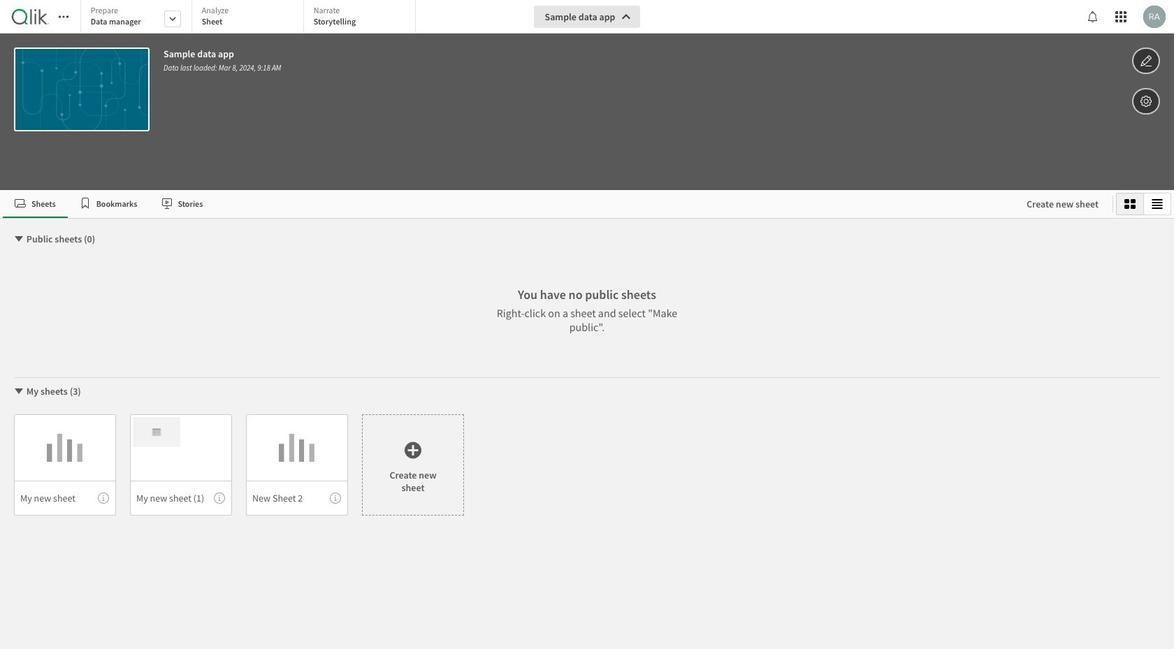 Task type: describe. For each thing, give the bounding box(es) containing it.
collapse image
[[13, 386, 24, 397]]

menu item for my new sheet sheet is selected. press the spacebar or enter key to open my new sheet sheet. use the right and left arrow keys to navigate. element
[[14, 481, 116, 516]]

ruby anderson image
[[1144, 6, 1166, 28]]

tooltip for menu item for 'my new sheet (1) sheet is selected. press the spacebar or enter key to open my new sheet (1) sheet. use the right and left arrow keys to navigate.' element
[[214, 493, 225, 504]]

tooltip for new sheet 2 sheet is selected. press the spacebar or enter key to open new sheet 2 sheet. use the right and left arrow keys to navigate. "element" menu item
[[330, 493, 341, 504]]

app options image
[[1140, 93, 1153, 110]]

my new sheet sheet is selected. press the spacebar or enter key to open my new sheet sheet. use the right and left arrow keys to navigate. element
[[14, 415, 116, 516]]

0 vertical spatial tab list
[[80, 0, 421, 35]]

menu item for new sheet 2 sheet is selected. press the spacebar or enter key to open new sheet 2 sheet. use the right and left arrow keys to navigate. "element"
[[246, 481, 348, 516]]

new sheet 2 sheet is selected. press the spacebar or enter key to open new sheet 2 sheet. use the right and left arrow keys to navigate. element
[[246, 415, 348, 516]]



Task type: locate. For each thing, give the bounding box(es) containing it.
2 horizontal spatial tooltip
[[330, 493, 341, 504]]

group
[[1116, 193, 1172, 215]]

menu item
[[14, 481, 116, 516], [130, 481, 232, 516], [246, 481, 348, 516]]

list view image
[[1152, 199, 1163, 210]]

2 horizontal spatial menu item
[[246, 481, 348, 516]]

my new sheet (1) sheet is selected. press the spacebar or enter key to open my new sheet (1) sheet. use the right and left arrow keys to navigate. element
[[130, 415, 232, 516]]

grid view image
[[1125, 199, 1136, 210]]

0 horizontal spatial menu item
[[14, 481, 116, 516]]

2 tooltip from the left
[[214, 493, 225, 504]]

1 vertical spatial tab list
[[3, 190, 1013, 218]]

tooltip for my new sheet sheet is selected. press the spacebar or enter key to open my new sheet sheet. use the right and left arrow keys to navigate. element menu item
[[98, 493, 109, 504]]

1 tooltip from the left
[[98, 493, 109, 504]]

3 tooltip from the left
[[330, 493, 341, 504]]

1 menu item from the left
[[14, 481, 116, 516]]

tooltip inside my new sheet sheet is selected. press the spacebar or enter key to open my new sheet sheet. use the right and left arrow keys to navigate. element
[[98, 493, 109, 504]]

edit image
[[1140, 52, 1153, 69]]

tooltip inside 'my new sheet (1) sheet is selected. press the spacebar or enter key to open my new sheet (1) sheet. use the right and left arrow keys to navigate.' element
[[214, 493, 225, 504]]

tab list
[[80, 0, 421, 35], [3, 190, 1013, 218]]

0 horizontal spatial tooltip
[[98, 493, 109, 504]]

collapse image
[[13, 233, 24, 245]]

tooltip inside new sheet 2 sheet is selected. press the spacebar or enter key to open new sheet 2 sheet. use the right and left arrow keys to navigate. "element"
[[330, 493, 341, 504]]

application
[[0, 0, 1174, 649]]

3 menu item from the left
[[246, 481, 348, 516]]

menu item for 'my new sheet (1) sheet is selected. press the spacebar or enter key to open my new sheet (1) sheet. use the right and left arrow keys to navigate.' element
[[130, 481, 232, 516]]

2 menu item from the left
[[130, 481, 232, 516]]

1 horizontal spatial menu item
[[130, 481, 232, 516]]

tooltip
[[98, 493, 109, 504], [214, 493, 225, 504], [330, 493, 341, 504]]

toolbar
[[0, 0, 1174, 190]]

1 horizontal spatial tooltip
[[214, 493, 225, 504]]



Task type: vqa. For each thing, say whether or not it's contained in the screenshot.
"tooltip" inside the My new sheet (1) sheet is selected. Press the Spacebar or Enter key to open My new sheet (1) sheet. Use the right and left arrow keys to navigate. element
no



